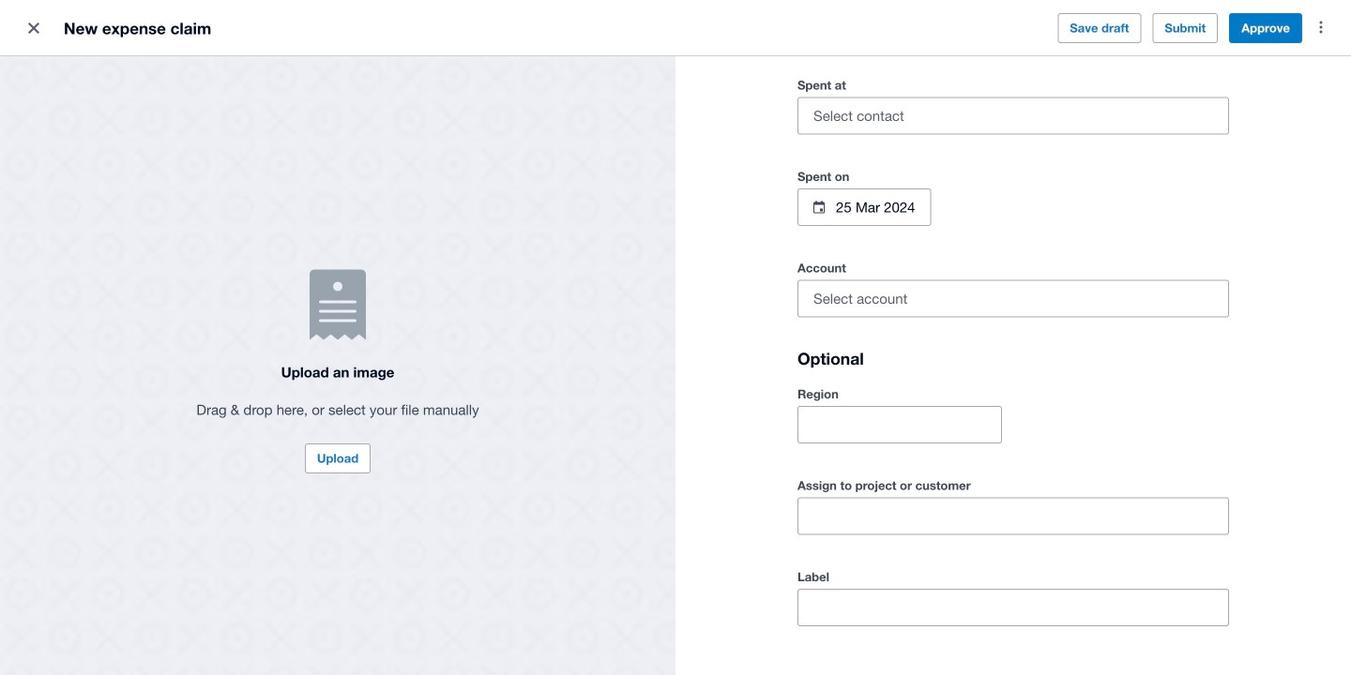 Task type: vqa. For each thing, say whether or not it's contained in the screenshot.
Select account "field"
yes



Task type: describe. For each thing, give the bounding box(es) containing it.
2 status from the top
[[798, 536, 1230, 558]]

close image
[[15, 9, 53, 47]]

Select account text field
[[799, 281, 1229, 317]]

Select contact text field
[[799, 98, 1187, 134]]



Task type: locate. For each thing, give the bounding box(es) containing it.
none field select account
[[798, 280, 1230, 340]]

None text field
[[799, 408, 1002, 443]]

status
[[798, 318, 1230, 340], [798, 536, 1230, 558], [798, 627, 1230, 650]]

None field
[[798, 73, 1230, 157], [798, 280, 1230, 340], [798, 407, 1003, 444], [798, 474, 1230, 558], [798, 590, 1230, 650], [798, 407, 1003, 444], [798, 474, 1230, 558], [798, 590, 1230, 650]]

3 status from the top
[[798, 627, 1230, 650]]

1 vertical spatial status
[[798, 536, 1230, 558]]

2 vertical spatial status
[[798, 627, 1230, 650]]

see more options image
[[1303, 8, 1341, 46]]

1 status from the top
[[798, 318, 1230, 340]]

none field select contact
[[798, 73, 1230, 157]]

0 vertical spatial status
[[798, 318, 1230, 340]]



